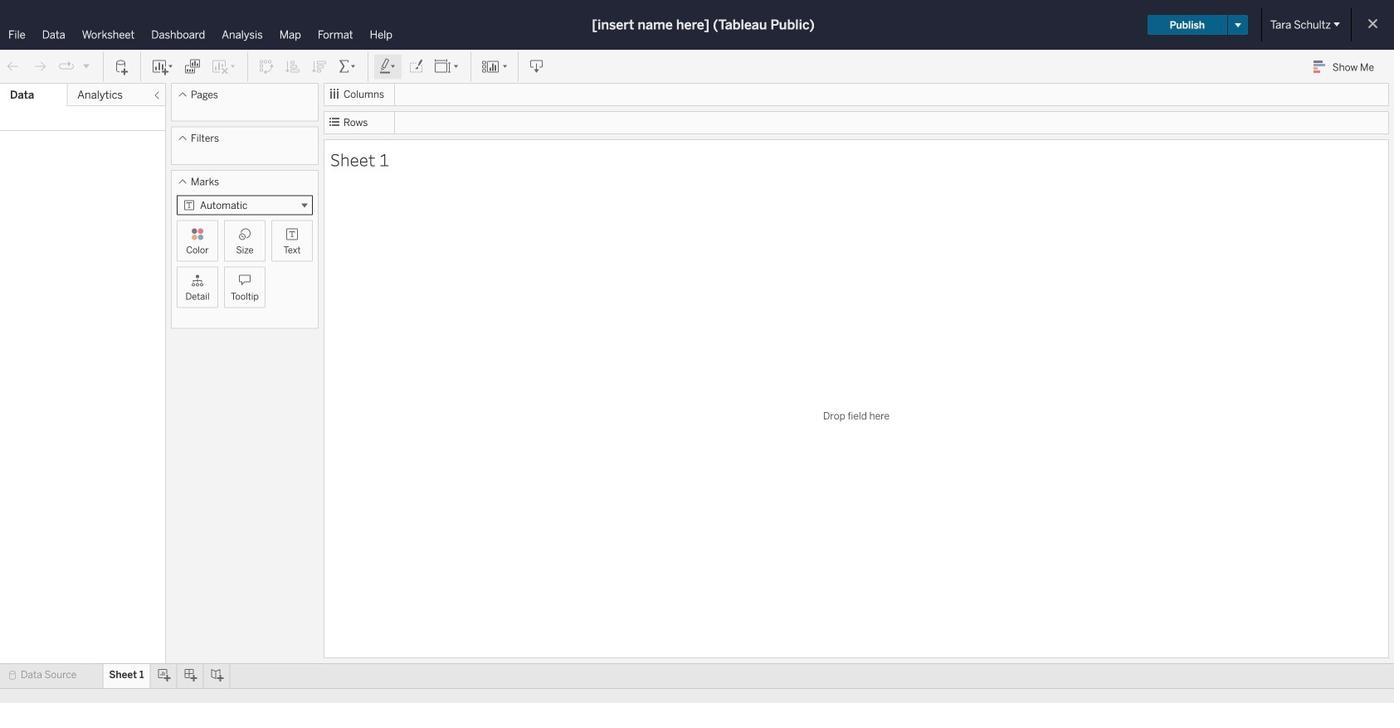 Task type: vqa. For each thing, say whether or not it's contained in the screenshot.
'Redo' "Icon" at the top left of the page
yes



Task type: describe. For each thing, give the bounding box(es) containing it.
highlight image
[[378, 59, 398, 75]]

redo image
[[32, 59, 48, 75]]

new data source image
[[114, 59, 130, 75]]

collapse image
[[152, 90, 162, 100]]

undo image
[[5, 59, 22, 75]]

show/hide cards image
[[481, 59, 508, 75]]

totals image
[[338, 59, 358, 75]]

download image
[[529, 59, 545, 75]]



Task type: locate. For each thing, give the bounding box(es) containing it.
new worksheet image
[[151, 59, 174, 75]]

replay animation image left new data source image
[[81, 61, 91, 71]]

sort descending image
[[311, 59, 328, 75]]

1 horizontal spatial replay animation image
[[81, 61, 91, 71]]

fit image
[[434, 59, 461, 75]]

clear sheet image
[[211, 59, 237, 75]]

replay animation image right redo 'icon'
[[58, 58, 75, 75]]

sort ascending image
[[285, 59, 301, 75]]

replay animation image
[[58, 58, 75, 75], [81, 61, 91, 71]]

0 horizontal spatial replay animation image
[[58, 58, 75, 75]]

swap rows and columns image
[[258, 59, 275, 75]]

format workbook image
[[407, 59, 424, 75]]

duplicate image
[[184, 59, 201, 75]]



